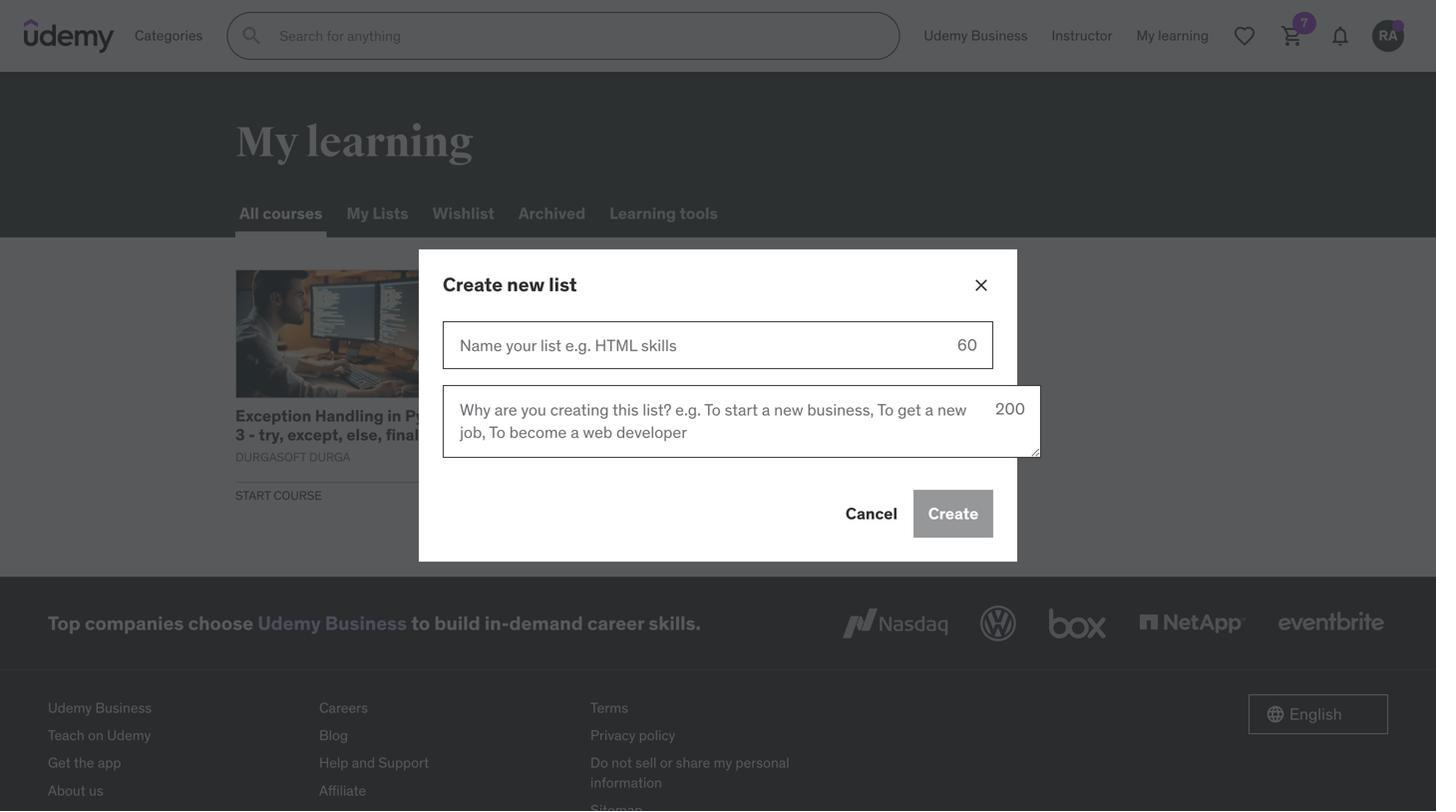 Task type: locate. For each thing, give the bounding box(es) containing it.
affiliate link
[[319, 777, 575, 805]]

create right the cancel at the bottom
[[929, 503, 979, 524]]

business
[[972, 27, 1028, 45], [325, 611, 407, 635], [95, 699, 152, 717]]

2 vertical spatial business
[[95, 699, 152, 717]]

my for my lists
[[347, 203, 369, 223]]

my
[[235, 117, 298, 169], [347, 203, 369, 223]]

create left "new" on the left of page
[[443, 273, 503, 296]]

privacy policy link
[[591, 722, 846, 750]]

0 horizontal spatial business
[[95, 699, 152, 717]]

get the app link
[[48, 750, 303, 777]]

200
[[996, 399, 1026, 419]]

help and support link
[[319, 750, 575, 777]]

nasdaq image
[[838, 602, 953, 646]]

0 vertical spatial business
[[972, 27, 1028, 45]]

business inside udemy business teach on udemy get the app about us
[[95, 699, 152, 717]]

share
[[676, 754, 711, 772]]

all courses
[[239, 203, 323, 223]]

build
[[435, 611, 481, 635]]

box image
[[1045, 602, 1112, 646]]

create
[[443, 273, 503, 296], [929, 503, 979, 524]]

business up on
[[95, 699, 152, 717]]

2 vertical spatial udemy business link
[[48, 694, 303, 722]]

0 vertical spatial my
[[235, 117, 298, 169]]

1 horizontal spatial create
[[929, 503, 979, 524]]

archived link
[[515, 190, 590, 237]]

Name your list e.g. HTML skills text field
[[443, 321, 942, 369]]

0 horizontal spatial create
[[443, 273, 503, 296]]

my learning
[[235, 117, 474, 169]]

udemy image
[[24, 19, 115, 53]]

do not sell or share my personal information button
[[591, 750, 846, 797]]

create inside button
[[929, 503, 979, 524]]

course
[[274, 488, 322, 503]]

udemy
[[924, 27, 968, 45], [258, 611, 321, 635], [48, 699, 92, 717], [107, 727, 151, 744]]

udemy business link
[[912, 12, 1040, 60], [258, 611, 407, 635], [48, 694, 303, 722]]

create for create new list
[[443, 273, 503, 296]]

0 horizontal spatial my
[[235, 117, 298, 169]]

python
[[405, 405, 460, 426]]

business left "instructor"
[[972, 27, 1028, 45]]

instructor
[[1052, 27, 1113, 45]]

career
[[588, 611, 645, 635]]

1 vertical spatial my
[[347, 203, 369, 223]]

2 horizontal spatial business
[[972, 27, 1028, 45]]

my lists
[[347, 203, 409, 223]]

1 vertical spatial create
[[929, 503, 979, 524]]

top
[[48, 611, 81, 635]]

0 vertical spatial create
[[443, 273, 503, 296]]

careers blog help and support affiliate
[[319, 699, 429, 800]]

except,
[[288, 425, 343, 445]]

sell
[[636, 754, 657, 772]]

exception handling in python 3 - try, except, else, finally durgasoft durga
[[235, 405, 460, 465]]

my
[[714, 754, 733, 772]]

archived
[[519, 203, 586, 223]]

0 vertical spatial udemy business link
[[912, 12, 1040, 60]]

start course
[[235, 488, 322, 503]]

information
[[591, 774, 662, 792]]

1 vertical spatial business
[[325, 611, 407, 635]]

to
[[411, 611, 430, 635]]

us
[[89, 782, 103, 800]]

top companies choose udemy business to build in-demand career skills.
[[48, 611, 701, 635]]

not
[[612, 754, 632, 772]]

get
[[48, 754, 71, 772]]

my left lists
[[347, 203, 369, 223]]

my up all courses
[[235, 117, 298, 169]]

market
[[529, 405, 582, 426]]

in
[[387, 405, 402, 426]]

1 horizontal spatial my
[[347, 203, 369, 223]]

else,
[[347, 425, 382, 445]]

learning tools
[[610, 203, 718, 223]]

on
[[88, 727, 104, 744]]

terms link
[[591, 694, 846, 722]]

1 vertical spatial udemy business link
[[258, 611, 407, 635]]

english button
[[1249, 694, 1389, 734]]

business left to
[[325, 611, 407, 635]]

list
[[549, 273, 577, 296]]



Task type: describe. For each thing, give the bounding box(es) containing it.
my for my learning
[[235, 117, 298, 169]]

wishlist
[[433, 203, 495, 223]]

durga
[[309, 449, 351, 465]]

business for udemy business teach on udemy get the app about us
[[95, 699, 152, 717]]

exception handling in python 3 - try, except, else, finally link
[[235, 405, 460, 445]]

ducas
[[509, 449, 542, 465]]

cancel button
[[846, 490, 898, 538]]

in-
[[485, 611, 509, 635]]

create button
[[914, 490, 994, 538]]

and
[[352, 754, 375, 772]]

courses
[[263, 203, 323, 223]]

my lists link
[[343, 190, 413, 237]]

companies
[[85, 611, 184, 635]]

careers
[[319, 699, 368, 717]]

about
[[48, 782, 86, 800]]

instructor link
[[1040, 12, 1125, 60]]

create new list dialog
[[419, 250, 1042, 562]]

beginners
[[481, 425, 559, 445]]

submit search image
[[240, 24, 264, 48]]

stock
[[481, 405, 525, 426]]

the
[[74, 754, 94, 772]]

small image
[[1266, 704, 1286, 724]]

volkswagen image
[[977, 602, 1021, 646]]

eventbrite image
[[1274, 602, 1389, 646]]

handling
[[315, 405, 384, 426]]

3
[[235, 425, 245, 445]]

privacy
[[591, 727, 636, 744]]

all courses link
[[235, 190, 327, 237]]

do
[[591, 754, 608, 772]]

stock market investing for beginners john ducas
[[481, 405, 681, 465]]

netapp image
[[1136, 602, 1250, 646]]

create new list
[[443, 273, 577, 296]]

1 horizontal spatial business
[[325, 611, 407, 635]]

about us link
[[48, 777, 303, 805]]

investing
[[586, 405, 656, 426]]

all
[[239, 203, 259, 223]]

policy
[[639, 727, 676, 744]]

create for create
[[929, 503, 979, 524]]

affiliate
[[319, 782, 366, 800]]

teach on udemy link
[[48, 722, 303, 750]]

try,
[[259, 425, 284, 445]]

60
[[958, 335, 978, 355]]

careers link
[[319, 694, 575, 722]]

john
[[481, 449, 506, 465]]

for
[[660, 405, 681, 426]]

teach
[[48, 727, 85, 744]]

business for udemy business
[[972, 27, 1028, 45]]

english
[[1290, 704, 1343, 724]]

demand
[[509, 611, 583, 635]]

durgasoft
[[235, 449, 306, 465]]

terms privacy policy do not sell or share my personal information
[[591, 699, 790, 792]]

or
[[660, 754, 673, 772]]

app
[[98, 754, 121, 772]]

wishlist link
[[429, 190, 499, 237]]

udemy business
[[924, 27, 1028, 45]]

udemy business teach on udemy get the app about us
[[48, 699, 152, 800]]

start
[[235, 488, 271, 503]]

tools
[[680, 203, 718, 223]]

lists
[[373, 203, 409, 223]]

close modal image
[[972, 276, 992, 295]]

exception
[[235, 405, 312, 426]]

learning
[[306, 117, 474, 169]]

personal
[[736, 754, 790, 772]]

Why are you creating this list? e.g. To start a new business, To get a new job, To become a web developer text field
[[443, 385, 1042, 458]]

learning tools link
[[606, 190, 722, 237]]

blog link
[[319, 722, 575, 750]]

-
[[249, 425, 255, 445]]

stock market investing for beginners link
[[481, 405, 681, 445]]

choose
[[188, 611, 254, 635]]

cancel
[[846, 503, 898, 524]]

finally
[[386, 425, 432, 445]]

new
[[507, 273, 545, 296]]

support
[[379, 754, 429, 772]]

blog
[[319, 727, 348, 744]]

skills.
[[649, 611, 701, 635]]

learning
[[610, 203, 676, 223]]

terms
[[591, 699, 629, 717]]

help
[[319, 754, 349, 772]]



Task type: vqa. For each thing, say whether or not it's contained in the screenshot.
the left 12
no



